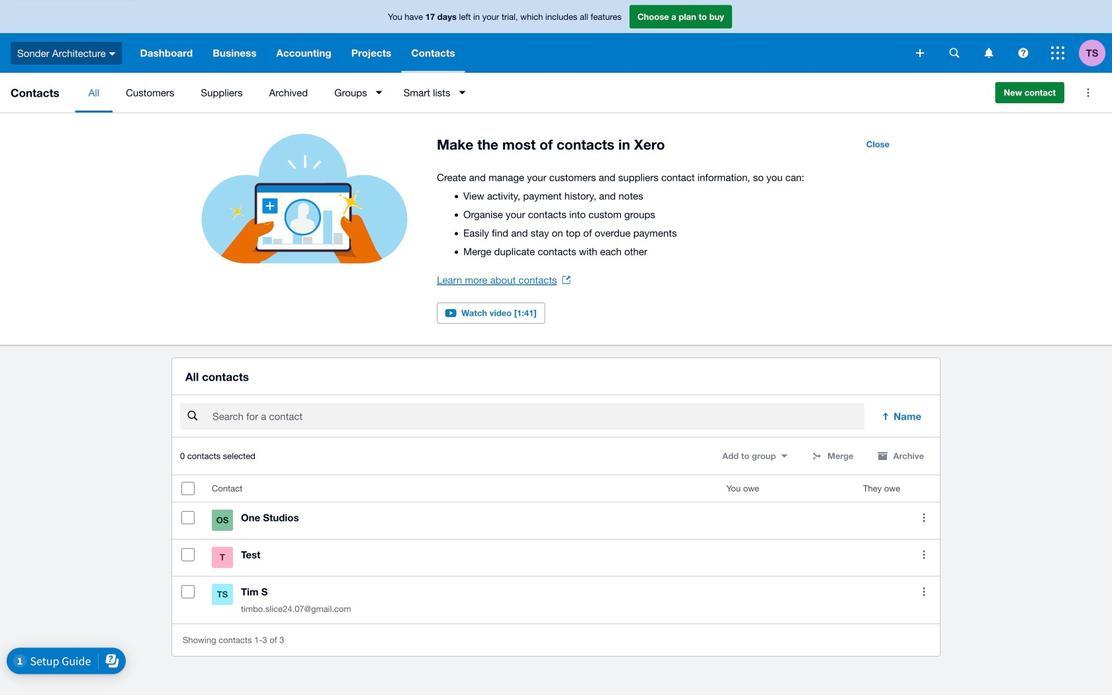 Task type: vqa. For each thing, say whether or not it's contained in the screenshot.
the leftmost svg icon
yes



Task type: locate. For each thing, give the bounding box(es) containing it.
actions menu image
[[1076, 79, 1102, 106]]

0 vertical spatial more row options image
[[911, 542, 938, 568]]

more row options image
[[911, 542, 938, 568], [911, 579, 938, 605]]

banner
[[0, 0, 1113, 73]]

svg image
[[1019, 48, 1029, 58]]

svg image
[[1052, 46, 1065, 60], [950, 48, 960, 58], [985, 48, 994, 58], [917, 49, 925, 57], [109, 52, 116, 55]]

1 vertical spatial more row options image
[[911, 579, 938, 605]]

contact list table element
[[172, 476, 940, 624]]

menu
[[75, 73, 985, 113]]



Task type: describe. For each thing, give the bounding box(es) containing it.
Search for a contact field
[[211, 404, 865, 429]]

1 more row options image from the top
[[911, 542, 938, 568]]

2 more row options image from the top
[[911, 579, 938, 605]]



